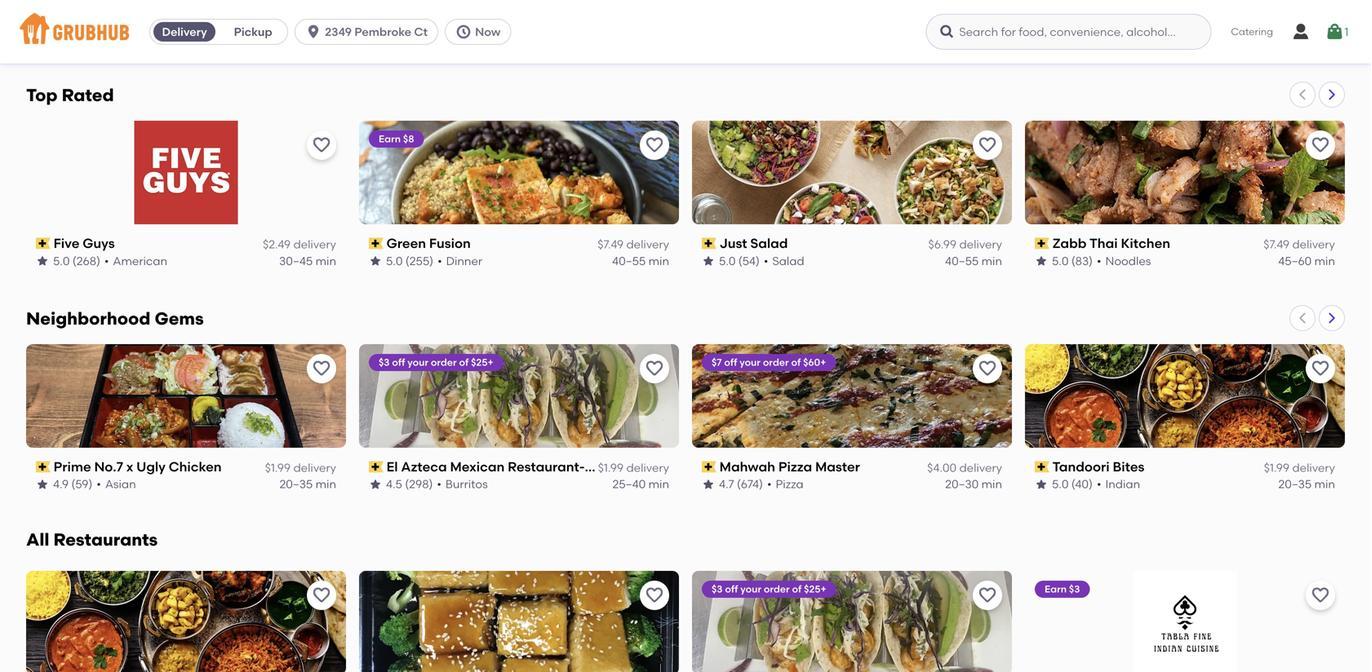 Task type: locate. For each thing, give the bounding box(es) containing it.
0 horizontal spatial 25–40
[[613, 478, 646, 492]]

0 vertical spatial bites
[[114, 12, 146, 28]]

1 horizontal spatial 40–55
[[945, 254, 979, 268]]

svg image right eatery
[[1325, 22, 1345, 42]]

1 vertical spatial italian
[[1035, 31, 1070, 44]]

italian down fig
[[1035, 31, 1070, 44]]

$7.49 delivery for zabb thai kitchen
[[1264, 238, 1336, 251]]

1 horizontal spatial 5.0 (40)
[[1052, 478, 1093, 492]]

$4.00 delivery
[[928, 461, 1002, 475]]

guys
[[83, 236, 115, 252]]

2 4.5 from the top
[[386, 478, 402, 492]]

•
[[98, 31, 102, 44], [439, 31, 444, 44], [104, 254, 109, 268], [438, 254, 442, 268], [764, 254, 768, 268], [1097, 254, 1102, 268], [97, 478, 101, 492], [437, 478, 442, 492], [767, 478, 772, 492], [1097, 478, 1102, 492]]

45–60
[[1279, 31, 1312, 44], [1279, 254, 1312, 268]]

0 vertical spatial $3 off your order of $25+
[[379, 357, 494, 369]]

neighborhood gems
[[26, 309, 204, 330]]

of
[[459, 357, 469, 369], [791, 357, 801, 369], [792, 584, 802, 596]]

0 horizontal spatial 5.0 (40)
[[53, 31, 94, 44]]

caret right icon image
[[1326, 88, 1339, 101], [1326, 312, 1339, 325]]

1 45–60 from the top
[[1279, 31, 1312, 44]]

pickup button
[[219, 19, 287, 45]]

subscription pass image left the just on the right of page
[[702, 238, 717, 249]]

1 horizontal spatial svg image
[[1325, 22, 1345, 42]]

0 horizontal spatial 40–55 min
[[612, 254, 669, 268]]

0 horizontal spatial tandoori bites
[[54, 12, 146, 28]]

1 vertical spatial 45–60 min
[[1279, 254, 1336, 268]]

5.0 (40)
[[53, 31, 94, 44], [1052, 478, 1093, 492]]

$25+
[[471, 357, 494, 369], [804, 584, 827, 596]]

2 caret left icon image from the top
[[1296, 312, 1309, 325]]

svg image
[[1325, 22, 1345, 42], [456, 24, 472, 40]]

1 horizontal spatial el azteca mexican restaurant-mahwah
[[720, 12, 974, 28]]

(40) for subscription pass icon over "top"
[[72, 31, 94, 44]]

1 horizontal spatial tandoori bites logo image
[[1025, 345, 1345, 448]]

chinese
[[448, 31, 493, 44]]

tandoori bites for subscription pass icon over "top"
[[54, 12, 146, 28]]

delivery
[[162, 25, 207, 39]]

(255)
[[406, 254, 434, 268]]

save this restaurant image
[[978, 136, 998, 155], [978, 359, 998, 379], [312, 586, 331, 606], [978, 586, 998, 606]]

star icon image left 5.0 (83)
[[1035, 255, 1048, 268]]

1 vertical spatial 25–40 min
[[613, 478, 669, 492]]

40–55 min
[[612, 254, 669, 268], [945, 254, 1002, 268]]

1 horizontal spatial tandoori bites
[[1053, 459, 1145, 475]]

1 horizontal spatial el azteca mexican restaurant-mahwah logo image
[[692, 571, 1012, 673]]

pizza up the '• pizza'
[[779, 459, 812, 475]]

svg image for 1
[[1325, 22, 1345, 42]]

prime
[[54, 459, 91, 475]]

20–35 min
[[280, 31, 336, 44], [280, 478, 336, 492], [1279, 478, 1336, 492]]

0 horizontal spatial $3
[[379, 357, 390, 369]]

tandoori
[[54, 12, 111, 28], [1053, 459, 1110, 475]]

$7.49 delivery for green fusion
[[598, 238, 669, 251]]

0 vertical spatial 4.5
[[386, 31, 402, 44]]

$7.49 for zabb thai kitchen
[[1264, 238, 1290, 251]]

1 vertical spatial $25+
[[804, 584, 827, 596]]

1 40–55 from the left
[[612, 254, 646, 268]]

tandoori bites logo image
[[1025, 345, 1345, 448], [26, 571, 346, 673]]

25–40
[[946, 31, 979, 44], [613, 478, 646, 492]]

star icon image for el azteca mexican restaurant-mahwah logo to the left
[[369, 478, 382, 491]]

0 horizontal spatial earn
[[379, 133, 401, 145]]

of for pizza
[[791, 357, 801, 369]]

1 horizontal spatial • indian
[[1097, 478, 1141, 492]]

0 vertical spatial el azteca mexican restaurant-mahwah
[[720, 12, 974, 28]]

save this restaurant button
[[307, 131, 336, 160], [640, 131, 669, 160], [973, 131, 1002, 160], [1306, 131, 1336, 160], [307, 354, 336, 384], [640, 354, 669, 384], [973, 354, 1002, 384], [1306, 354, 1336, 384], [307, 581, 336, 611], [640, 581, 669, 611], [973, 581, 1002, 611], [1306, 581, 1336, 611]]

0 vertical spatial (40)
[[72, 31, 94, 44]]

star icon image left 5.0 (268)
[[36, 255, 49, 268]]

0 vertical spatial restaurant-
[[841, 12, 918, 28]]

star icon image left 4.5 (1474)
[[369, 31, 382, 44]]

svg image
[[1291, 22, 1311, 42], [305, 24, 322, 40], [939, 24, 955, 40]]

$3 off your order of $25+ for bottom el azteca mexican restaurant-mahwah logo
[[712, 584, 827, 596]]

0 horizontal spatial azteca
[[401, 459, 447, 475]]

1 vertical spatial caret left icon image
[[1296, 312, 1309, 325]]

1 horizontal spatial bites
[[1113, 459, 1145, 475]]

star icon image for just salad logo
[[702, 255, 715, 268]]

1 vertical spatial bites
[[1113, 459, 1145, 475]]

svg image left now
[[456, 24, 472, 40]]

5.0
[[53, 31, 70, 44], [53, 254, 70, 268], [386, 254, 403, 268], [719, 254, 736, 268], [1052, 254, 1069, 268], [1052, 478, 1069, 492]]

salad for just salad
[[751, 236, 788, 252]]

1 vertical spatial mexican
[[450, 459, 505, 475]]

0 vertical spatial earn
[[379, 133, 401, 145]]

1 horizontal spatial el
[[720, 12, 731, 28]]

0 vertical spatial 45–60
[[1279, 31, 1312, 44]]

earn for earn $3
[[1045, 584, 1067, 596]]

• indian for subscription pass icon right of "$4.00 delivery"
[[1097, 478, 1141, 492]]

45–60 min for fig & tomato italian european eatery
[[1279, 31, 1336, 44]]

4.5
[[386, 31, 402, 44], [386, 478, 402, 492]]

4.5 down jun at the left
[[386, 31, 402, 44]]

star icon image
[[36, 31, 49, 44], [369, 31, 382, 44], [36, 255, 49, 268], [369, 255, 382, 268], [702, 255, 715, 268], [1035, 255, 1048, 268], [36, 478, 49, 491], [369, 478, 382, 491], [702, 478, 715, 491], [1035, 478, 1048, 491]]

$7.49
[[1264, 14, 1290, 28], [598, 238, 624, 251], [1264, 238, 1290, 251]]

star icon image up "top"
[[36, 31, 49, 44]]

pizza
[[779, 459, 812, 475], [776, 478, 804, 492]]

salad for • salad
[[773, 254, 805, 268]]

your for el
[[408, 357, 429, 369]]

0 horizontal spatial el azteca mexican restaurant-mahwah
[[387, 459, 641, 475]]

1 caret left icon image from the top
[[1296, 88, 1309, 101]]

0 horizontal spatial mexican
[[450, 459, 505, 475]]

2349 pembroke ct button
[[295, 19, 445, 45]]

top rated
[[26, 85, 114, 106]]

1 caret right icon image from the top
[[1326, 88, 1339, 101]]

star icon image left '5.0 (54)' on the top of page
[[702, 255, 715, 268]]

tomato
[[1089, 12, 1138, 28]]

0 vertical spatial 45–60 min
[[1279, 31, 1336, 44]]

(40)
[[72, 31, 94, 44], [1072, 478, 1093, 492]]

1 vertical spatial pizza
[[776, 478, 804, 492]]

subscription pass image left jun at the left
[[369, 14, 383, 26]]

0 vertical spatial tandoori
[[54, 12, 111, 28]]

2 40–55 min from the left
[[945, 254, 1002, 268]]

1 horizontal spatial 40–55 min
[[945, 254, 1002, 268]]

$6.99
[[929, 238, 957, 251]]

1 horizontal spatial subscription pass image
[[369, 462, 383, 473]]

indian
[[107, 31, 141, 44], [1106, 478, 1141, 492]]

star icon image right 20–30 min
[[1035, 478, 1048, 491]]

el azteca mexican restaurant-mahwah logo image
[[359, 345, 679, 448], [692, 571, 1012, 673]]

2 horizontal spatial svg image
[[1291, 22, 1311, 42]]

0 horizontal spatial indian
[[107, 31, 141, 44]]

• indian for subscription pass icon over "top"
[[98, 31, 141, 44]]

0 vertical spatial pizza
[[779, 459, 812, 475]]

1 vertical spatial indian
[[1106, 478, 1141, 492]]

1 vertical spatial salad
[[773, 254, 805, 268]]

subscription pass image
[[36, 14, 50, 26], [369, 14, 383, 26], [1035, 14, 1050, 26], [36, 238, 50, 249], [369, 238, 383, 249], [702, 238, 717, 249], [1035, 238, 1050, 249], [1035, 462, 1050, 473]]

zabb thai kitchen
[[1053, 236, 1171, 252]]

star icon image for zabb thai kitchen logo
[[1035, 255, 1048, 268]]

1 vertical spatial el
[[387, 459, 398, 475]]

1 vertical spatial tandoori bites logo image
[[26, 571, 346, 673]]

• dinner
[[438, 254, 483, 268]]

jun lung mahwah  logo image
[[359, 571, 679, 673]]

0 horizontal spatial $3 off your order of $25+
[[379, 357, 494, 369]]

delivery
[[293, 14, 336, 28], [960, 14, 1002, 28], [1293, 14, 1336, 28], [293, 238, 336, 251], [627, 238, 669, 251], [960, 238, 1002, 251], [1293, 238, 1336, 251], [293, 461, 336, 475], [627, 461, 669, 475], [960, 461, 1002, 475], [1293, 461, 1336, 475]]

1 vertical spatial (40)
[[1072, 478, 1093, 492]]

0 horizontal spatial italian
[[1035, 31, 1070, 44]]

2 horizontal spatial subscription pass image
[[702, 462, 717, 473]]

mexican
[[783, 12, 838, 28], [450, 459, 505, 475]]

$8
[[403, 133, 414, 145]]

save this restaurant image
[[312, 136, 331, 155], [645, 136, 665, 155], [1311, 136, 1331, 155], [312, 359, 331, 379], [645, 359, 665, 379], [1311, 359, 1331, 379], [645, 586, 665, 606], [1311, 586, 1331, 606]]

italian right tomato
[[1141, 12, 1182, 28]]

40–55
[[612, 254, 646, 268], [945, 254, 979, 268]]

0 vertical spatial tandoori bites logo image
[[1025, 345, 1345, 448]]

$7.49 delivery for fig & tomato italian european eatery
[[1264, 14, 1336, 28]]

0 vertical spatial mexican
[[783, 12, 838, 28]]

20–35
[[280, 31, 313, 44], [280, 478, 313, 492], [1279, 478, 1312, 492]]

40–55 min for just salad
[[945, 254, 1002, 268]]

subscription pass image for prime no.7 x ugly chicken
[[36, 462, 50, 473]]

pizza down mahwah pizza master
[[776, 478, 804, 492]]

now button
[[445, 19, 518, 45]]

restaurant-
[[841, 12, 918, 28], [508, 459, 585, 475]]

20–35 min for subscription pass icon over "top"
[[280, 31, 336, 44]]

0 vertical spatial 25–40 min
[[946, 31, 1002, 44]]

fig & tomato italian european eatery
[[1053, 12, 1293, 28]]

2 caret right icon image from the top
[[1326, 312, 1339, 325]]

jun lung mahwah link
[[369, 11, 669, 29]]

1 4.5 from the top
[[386, 31, 402, 44]]

subscription pass image
[[36, 462, 50, 473], [369, 462, 383, 473], [702, 462, 717, 473]]

0 vertical spatial caret right icon image
[[1326, 88, 1339, 101]]

0 horizontal spatial • indian
[[98, 31, 141, 44]]

neighborhood
[[26, 309, 151, 330]]

1 horizontal spatial italian
[[1141, 12, 1182, 28]]

azteca
[[734, 12, 780, 28], [401, 459, 447, 475]]

master
[[816, 459, 860, 475]]

1 vertical spatial restaurant-
[[508, 459, 585, 475]]

2 subscription pass image from the left
[[369, 462, 383, 473]]

1 45–60 min from the top
[[1279, 31, 1336, 44]]

salad up • salad
[[751, 236, 788, 252]]

star icon image for green fusion logo
[[369, 255, 382, 268]]

5.0 (54)
[[719, 254, 760, 268]]

0 vertical spatial indian
[[107, 31, 141, 44]]

• american
[[104, 254, 167, 268]]

2 horizontal spatial $3
[[1069, 584, 1080, 596]]

1 40–55 min from the left
[[612, 254, 669, 268]]

5.0 (40) for subscription pass icon right of "$4.00 delivery"
[[1052, 478, 1093, 492]]

4.5 for 4.5 (1474)
[[386, 31, 402, 44]]

italian
[[1141, 12, 1182, 28], [1035, 31, 1070, 44]]

el azteca mexican restaurant-mahwah
[[720, 12, 974, 28], [387, 459, 641, 475]]

0 horizontal spatial subscription pass image
[[36, 462, 50, 473]]

top
[[26, 85, 58, 106]]

4.5 left (298)
[[386, 478, 402, 492]]

subscription pass image left zabb
[[1035, 238, 1050, 249]]

caret left icon image
[[1296, 88, 1309, 101], [1296, 312, 1309, 325]]

3 subscription pass image from the left
[[702, 462, 717, 473]]

el
[[720, 12, 731, 28], [387, 459, 398, 475]]

1 vertical spatial tandoori bites
[[1053, 459, 1145, 475]]

star icon image left the 4.7
[[702, 478, 715, 491]]

(59)
[[71, 478, 92, 492]]

star icon image left 4.5 (298)
[[369, 478, 382, 491]]

prime no.7 x ugly chicken logo image
[[26, 345, 346, 448]]

1 vertical spatial • indian
[[1097, 478, 1141, 492]]

1 subscription pass image from the left
[[36, 462, 50, 473]]

0 horizontal spatial svg image
[[305, 24, 322, 40]]

4.5 for 4.5 (298)
[[386, 478, 402, 492]]

(298)
[[405, 478, 433, 492]]

no.7
[[94, 459, 123, 475]]

star icon image left 4.9
[[36, 478, 49, 491]]

2 45–60 from the top
[[1279, 254, 1312, 268]]

just salad logo image
[[692, 121, 1012, 225]]

1 vertical spatial 5.0 (40)
[[1052, 478, 1093, 492]]

salad down the just salad
[[773, 254, 805, 268]]

$3 off your order of $25+
[[379, 357, 494, 369], [712, 584, 827, 596]]

1 horizontal spatial svg image
[[939, 24, 955, 40]]

pickup
[[234, 25, 272, 39]]

0 vertical spatial azteca
[[734, 12, 780, 28]]

5.0 (255)
[[386, 254, 434, 268]]

0 vertical spatial tandoori bites
[[54, 12, 146, 28]]

kitchen
[[1121, 236, 1171, 252]]

order for pizza
[[763, 357, 789, 369]]

1 vertical spatial caret right icon image
[[1326, 312, 1339, 325]]

0 horizontal spatial bites
[[114, 12, 146, 28]]

$1.99 delivery
[[265, 14, 336, 28], [931, 14, 1002, 28], [265, 461, 336, 475], [598, 461, 669, 475], [1264, 461, 1336, 475]]

• pizza
[[767, 478, 804, 492]]

1 horizontal spatial (40)
[[1072, 478, 1093, 492]]

now
[[475, 25, 501, 39]]

caret left icon image for top rated
[[1296, 88, 1309, 101]]

1
[[1345, 25, 1349, 39]]

thai
[[1090, 236, 1118, 252]]

0 horizontal spatial $25+
[[471, 357, 494, 369]]

off for el
[[392, 357, 405, 369]]

svg image inside now button
[[456, 24, 472, 40]]

$1.99
[[265, 14, 291, 28], [931, 14, 957, 28], [265, 461, 291, 475], [598, 461, 624, 475], [1264, 461, 1290, 475]]

star icon image left "5.0 (255)"
[[369, 255, 382, 268]]

1 vertical spatial el azteca mexican restaurant-mahwah logo image
[[692, 571, 1012, 673]]

(674)
[[737, 478, 763, 492]]

1 horizontal spatial tandoori
[[1053, 459, 1110, 475]]

1 horizontal spatial $3
[[712, 584, 723, 596]]

1 horizontal spatial earn
[[1045, 584, 1067, 596]]

2 40–55 from the left
[[945, 254, 979, 268]]

0 vertical spatial el azteca mexican restaurant-mahwah logo image
[[359, 345, 679, 448]]

0 vertical spatial 5.0 (40)
[[53, 31, 94, 44]]

$1.99 for prime no.7 x ugly chicken logo
[[265, 461, 291, 475]]

0 vertical spatial salad
[[751, 236, 788, 252]]

mahwah pizza master logo image
[[692, 345, 1012, 448]]

caret right icon image for neighborhood gems
[[1326, 312, 1339, 325]]

0 vertical spatial caret left icon image
[[1296, 88, 1309, 101]]

0 horizontal spatial el azteca mexican restaurant-mahwah logo image
[[359, 345, 679, 448]]

svg image for now
[[456, 24, 472, 40]]

0 vertical spatial 25–40
[[946, 31, 979, 44]]

2 45–60 min from the top
[[1279, 254, 1336, 268]]

$4.00
[[928, 461, 957, 475]]

subscription pass image up "top"
[[36, 14, 50, 26]]

1 vertical spatial earn
[[1045, 584, 1067, 596]]

40–55 min for green fusion
[[612, 254, 669, 268]]

star icon image for the mahwah pizza master logo
[[702, 478, 715, 491]]

1 vertical spatial azteca
[[401, 459, 447, 475]]

0 horizontal spatial 40–55
[[612, 254, 646, 268]]

your for mahwah
[[740, 357, 761, 369]]

subscription pass image inside jun lung mahwah link
[[369, 14, 383, 26]]

svg image inside "1" button
[[1325, 22, 1345, 42]]

bites
[[114, 12, 146, 28], [1113, 459, 1145, 475]]

$7 off your order of $60+
[[712, 357, 826, 369]]

subscription pass image for el azteca mexican restaurant-mahwah
[[369, 462, 383, 473]]

mahwah pizza master
[[720, 459, 860, 475]]

1 vertical spatial 45–60
[[1279, 254, 1312, 268]]

45–60 for zabb thai kitchen
[[1279, 254, 1312, 268]]

1 horizontal spatial 25–40
[[946, 31, 979, 44]]

1 vertical spatial 4.5
[[386, 478, 402, 492]]

earn
[[379, 133, 401, 145], [1045, 584, 1067, 596]]



Task type: describe. For each thing, give the bounding box(es) containing it.
green fusion
[[387, 236, 471, 252]]

$6.99 delivery
[[929, 238, 1002, 251]]

• noodles
[[1097, 254, 1151, 268]]

order for azteca
[[431, 357, 457, 369]]

$1.99 for the top tandoori bites logo
[[1264, 461, 1290, 475]]

zabb thai kitchen logo image
[[1025, 121, 1345, 225]]

just salad
[[720, 236, 788, 252]]

restaurants
[[53, 530, 158, 551]]

40–55 for green fusion
[[612, 254, 646, 268]]

pizza for •
[[776, 478, 804, 492]]

20–30 min
[[946, 478, 1002, 492]]

subscription pass image left 'green'
[[369, 238, 383, 249]]

ugly
[[136, 459, 166, 475]]

5.0 (40) for subscription pass icon over "top"
[[53, 31, 94, 44]]

american
[[113, 254, 167, 268]]

1 button
[[1325, 17, 1349, 47]]

45–60 for fig & tomato italian european eatery
[[1279, 31, 1312, 44]]

subscription pass image left five
[[36, 238, 50, 249]]

subscription pass image right "$4.00 delivery"
[[1035, 462, 1050, 473]]

20–30
[[946, 478, 979, 492]]

30–45
[[279, 254, 313, 268]]

30–45 min
[[279, 254, 336, 268]]

delivery button
[[150, 19, 219, 45]]

earn for earn $8
[[379, 133, 401, 145]]

pizza for mahwah
[[779, 459, 812, 475]]

catering button
[[1220, 13, 1285, 50]]

pembroke
[[355, 25, 411, 39]]

tabla fine indian cuisine ramsey logo image
[[1134, 571, 1237, 673]]

• asian
[[97, 478, 136, 492]]

earn $3
[[1045, 584, 1080, 596]]

earn $8
[[379, 133, 414, 145]]

2349 pembroke ct
[[325, 25, 428, 39]]

0 horizontal spatial tandoori bites logo image
[[26, 571, 346, 673]]

lung
[[414, 12, 446, 28]]

rated
[[62, 85, 114, 106]]

dinner
[[446, 254, 483, 268]]

$7.49 for green fusion
[[598, 238, 624, 251]]

gems
[[155, 309, 204, 330]]

$2.49
[[263, 238, 291, 251]]

(83)
[[1072, 254, 1093, 268]]

european
[[1186, 12, 1248, 28]]

eatery
[[1251, 12, 1293, 28]]

star icon image for five guys logo
[[36, 255, 49, 268]]

chicken
[[169, 459, 222, 475]]

1 horizontal spatial 25–40 min
[[946, 31, 1002, 44]]

0 vertical spatial el
[[720, 12, 731, 28]]

• chinese
[[439, 31, 493, 44]]

subscription pass image for mahwah pizza master
[[702, 462, 717, 473]]

5.0 (268)
[[53, 254, 100, 268]]

$2.49 delivery
[[263, 238, 336, 251]]

20–35 min for subscription pass icon right of "$4.00 delivery"
[[1279, 478, 1336, 492]]

4.9
[[53, 478, 69, 492]]

(40) for subscription pass icon right of "$4.00 delivery"
[[1072, 478, 1093, 492]]

(268)
[[72, 254, 100, 268]]

five guys logo image
[[134, 121, 238, 225]]

4.7
[[719, 478, 734, 492]]

fig
[[1053, 12, 1072, 28]]

green fusion logo image
[[359, 121, 679, 225]]

$7
[[712, 357, 722, 369]]

five guys
[[54, 236, 115, 252]]

(54)
[[739, 254, 760, 268]]

1 horizontal spatial indian
[[1106, 478, 1141, 492]]

0 horizontal spatial restaurant-
[[508, 459, 585, 475]]

off for mahwah
[[724, 357, 737, 369]]

star icon image for prime no.7 x ugly chicken logo
[[36, 478, 49, 491]]

0 horizontal spatial tandoori
[[54, 12, 111, 28]]

&
[[1076, 12, 1086, 28]]

$60+
[[803, 357, 826, 369]]

zabb
[[1053, 236, 1087, 252]]

subscription pass image left fig
[[1035, 14, 1050, 26]]

1 horizontal spatial mexican
[[783, 12, 838, 28]]

5.0 for zabb thai kitchen logo
[[1052, 254, 1069, 268]]

green
[[387, 236, 426, 252]]

$3 for bottom el azteca mexican restaurant-mahwah logo
[[712, 584, 723, 596]]

4.7 (674)
[[719, 478, 763, 492]]

all
[[26, 530, 49, 551]]

burritos
[[446, 478, 488, 492]]

0 horizontal spatial el
[[387, 459, 398, 475]]

(1474)
[[405, 31, 435, 44]]

jun lung mahwah
[[387, 12, 505, 28]]

asian
[[105, 478, 136, 492]]

caret right icon image for top rated
[[1326, 88, 1339, 101]]

0 vertical spatial $25+
[[471, 357, 494, 369]]

bites for subscription pass icon over "top"
[[114, 12, 146, 28]]

$3 for el azteca mexican restaurant-mahwah logo to the left
[[379, 357, 390, 369]]

caret left icon image for neighborhood gems
[[1296, 312, 1309, 325]]

1 horizontal spatial azteca
[[734, 12, 780, 28]]

2349
[[325, 25, 352, 39]]

$1.99 for el azteca mexican restaurant-mahwah logo to the left
[[598, 461, 624, 475]]

Search for food, convenience, alcohol... search field
[[926, 14, 1212, 50]]

$7.49 for fig & tomato italian european eatery
[[1264, 14, 1290, 28]]

star icon image for the top tandoori bites logo
[[1035, 478, 1048, 491]]

x
[[126, 459, 133, 475]]

just
[[720, 236, 747, 252]]

$3 off your order of $25+ for el azteca mexican restaurant-mahwah logo to the left
[[379, 357, 494, 369]]

bites for subscription pass icon right of "$4.00 delivery"
[[1113, 459, 1145, 475]]

1 vertical spatial el azteca mexican restaurant-mahwah
[[387, 459, 641, 475]]

noodles
[[1106, 254, 1151, 268]]

1 horizontal spatial restaurant-
[[841, 12, 918, 28]]

fusion
[[429, 236, 471, 252]]

1 horizontal spatial $25+
[[804, 584, 827, 596]]

tandoori bites for subscription pass icon right of "$4.00 delivery"
[[1053, 459, 1145, 475]]

five
[[54, 236, 79, 252]]

svg image inside 2349 pembroke ct button
[[305, 24, 322, 40]]

• burritos
[[437, 478, 488, 492]]

5.0 for green fusion logo
[[386, 254, 403, 268]]

ct
[[414, 25, 428, 39]]

all restaurants
[[26, 530, 158, 551]]

5.0 for five guys logo
[[53, 254, 70, 268]]

1 vertical spatial tandoori
[[1053, 459, 1110, 475]]

4.5 (298)
[[386, 478, 433, 492]]

catering
[[1231, 26, 1274, 37]]

main navigation navigation
[[0, 0, 1371, 64]]

5.0 (83)
[[1052, 254, 1093, 268]]

4.9 (59)
[[53, 478, 92, 492]]

• salad
[[764, 254, 805, 268]]

prime no.7 x ugly chicken
[[54, 459, 222, 475]]

5.0 for just salad logo
[[719, 254, 736, 268]]

0 horizontal spatial 25–40 min
[[613, 478, 669, 492]]

45–60 min for zabb thai kitchen
[[1279, 254, 1336, 268]]

of for azteca
[[459, 357, 469, 369]]

40–55 for just salad
[[945, 254, 979, 268]]

4.5 (1474)
[[386, 31, 435, 44]]

jun
[[387, 12, 411, 28]]



Task type: vqa. For each thing, say whether or not it's contained in the screenshot.


